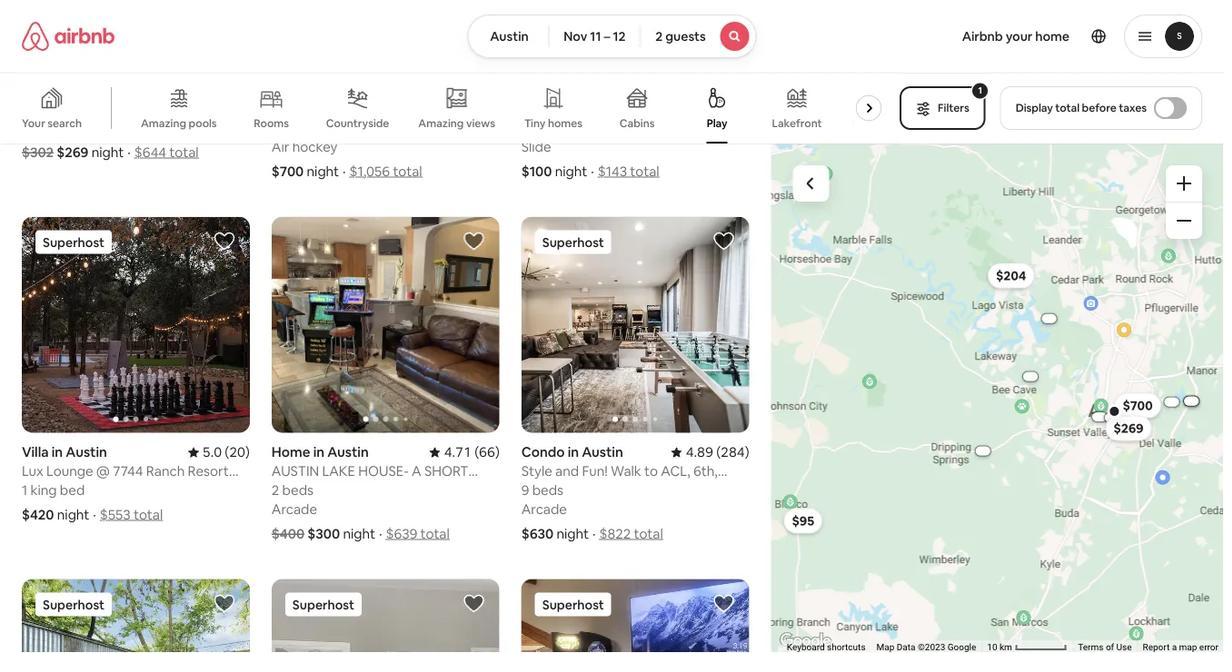 Task type: describe. For each thing, give the bounding box(es) containing it.
10
[[988, 642, 998, 653]]

map data ©2023 google
[[877, 642, 977, 653]]

$95
[[793, 513, 815, 530]]

spacious
[[22, 100, 78, 118]]

tiny home in austin
[[522, 81, 646, 99]]

map
[[877, 642, 895, 653]]

$644 total button
[[134, 144, 199, 161]]

display total before taxes button
[[1001, 86, 1203, 130]]

10 km
[[988, 642, 1015, 653]]

of
[[1106, 642, 1115, 653]]

terms of use link
[[1079, 642, 1133, 653]]

4.71 out of 5 average rating,  66 reviews image
[[430, 444, 500, 462]]

lakefront
[[772, 116, 822, 130]]

total inside 1 bunk bed slide $100 night · $143 total
[[630, 163, 660, 180]]

beds for 4 beds
[[283, 119, 314, 137]]

google image
[[776, 630, 836, 654]]

4.9 out of 5 average rating,  125 reviews image
[[680, 81, 750, 99]]

12
[[613, 28, 626, 45]]

· inside 1 bunk bed slide $100 night · $143 total
[[591, 163, 594, 180]]

austin inside button
[[490, 28, 529, 45]]

home for 4
[[272, 81, 310, 98]]

$630
[[522, 526, 554, 543]]

zoom in image
[[1177, 176, 1192, 191]]

km
[[1000, 642, 1013, 653]]

austin inside "apartment in austin spacious modern 4 bed 4 bath 5 beds $302 $269 night · $644 total"
[[110, 81, 152, 98]]

search
[[48, 116, 82, 130]]

airbnb
[[963, 28, 1003, 45]]

display total before taxes
[[1016, 101, 1147, 115]]

google
[[948, 642, 977, 653]]

2 guests button
[[640, 15, 757, 58]]

apartment in austin spacious modern 4 bed 4 bath 5 beds $302 $269 night · $644 total
[[22, 81, 211, 161]]

night inside '9 beds arcade $630 night · $822 total'
[[557, 526, 589, 543]]

$1,056
[[350, 163, 390, 180]]

countryside
[[326, 116, 389, 130]]

$302
[[22, 144, 54, 161]]

· inside 4 beds air hockey $700 night · $1,056 total
[[343, 163, 346, 180]]

cabins
[[620, 116, 655, 130]]

bunk
[[530, 119, 561, 137]]

· inside '9 beds arcade $630 night · $822 total'
[[593, 526, 596, 543]]

night inside "apartment in austin spacious modern 4 bed 4 bath 5 beds $302 $269 night · $644 total"
[[91, 144, 124, 161]]

10 km button
[[982, 641, 1073, 654]]

$644
[[134, 144, 166, 161]]

amazing pools
[[141, 116, 217, 130]]

arcade for 2
[[272, 501, 317, 519]]

austin right condo
[[582, 444, 623, 462]]

bed for king
[[60, 482, 85, 500]]

4.96 (24)
[[444, 81, 500, 98]]

arcade for 9
[[522, 501, 567, 519]]

$269 inside "apartment in austin spacious modern 4 bed 4 bath 5 beds $302 $269 night · $644 total"
[[57, 144, 89, 161]]

error
[[1200, 642, 1219, 653]]

night inside the 1 king bed $420 night · $553 total
[[57, 507, 89, 524]]

your search
[[22, 116, 82, 130]]

9 beds arcade $630 night · $822 total
[[522, 482, 663, 543]]

2 add to wishlist: home in austin image from the left
[[463, 593, 485, 615]]

5.0 out of 5 average rating,  20 reviews image
[[188, 444, 250, 462]]

profile element
[[779, 0, 1203, 73]]

1 vertical spatial home
[[551, 81, 588, 99]]

· inside 2 beds arcade $400 $300 night · $639 total
[[379, 526, 382, 543]]

villa in austin
[[22, 444, 107, 462]]

keyboard
[[787, 642, 825, 653]]

none search field containing austin
[[468, 15, 757, 58]]

beds inside "apartment in austin spacious modern 4 bed 4 bath 5 beds $302 $269 night · $644 total"
[[32, 119, 64, 137]]

in for 2 beds
[[313, 444, 325, 462]]

2 for 2 beds arcade $400 $300 night · $639 total
[[272, 482, 279, 500]]

4.96 out of 5 average rating,  24 reviews image
[[430, 81, 500, 98]]

4.89 out of 5 average rating,  35 reviews image
[[180, 81, 250, 98]]

taxes
[[1119, 101, 1147, 115]]

2 for 2 guests
[[656, 28, 663, 45]]

use
[[1117, 642, 1133, 653]]

$95 button
[[784, 509, 823, 534]]

your
[[1006, 28, 1033, 45]]

(24)
[[475, 81, 500, 98]]

total inside '9 beds arcade $630 night · $822 total'
[[634, 526, 663, 543]]

(66)
[[475, 444, 500, 462]]

modern
[[81, 100, 130, 118]]

$400
[[272, 526, 305, 543]]

4.89
[[686, 444, 714, 462]]

· inside the 1 king bed $420 night · $553 total
[[93, 507, 96, 524]]

· inside "apartment in austin spacious modern 4 bed 4 bath 5 beds $302 $269 night · $644 total"
[[128, 144, 131, 161]]

tiny for tiny homes
[[525, 116, 546, 130]]

home inside profile element
[[1036, 28, 1070, 45]]

report
[[1143, 642, 1170, 653]]

terms of use
[[1079, 642, 1133, 653]]

5.0
[[203, 444, 222, 462]]

home in austin for 2 beds
[[272, 444, 369, 462]]

1 for 1
[[979, 85, 983, 96]]

tiny homes
[[525, 116, 583, 130]]

1 add to wishlist: home in austin image from the left
[[214, 593, 235, 615]]

report a map error
[[1143, 642, 1219, 653]]

1 horizontal spatial 4
[[171, 100, 179, 118]]

$204
[[997, 268, 1027, 284]]

tiny for tiny home in austin
[[522, 81, 548, 99]]

1 for 1 king bed $420 night · $553 total
[[22, 482, 27, 500]]

beds for 2 beds
[[282, 482, 314, 500]]

bath
[[182, 100, 211, 118]]

shortcuts
[[828, 642, 866, 653]]

a
[[1173, 642, 1178, 653]]

bed for bunk
[[564, 119, 589, 137]]

amazing views
[[419, 116, 495, 130]]

your
[[22, 116, 45, 130]]

add to wishlist: home in austin image
[[463, 230, 485, 252]]

in inside "apartment in austin spacious modern 4 bed 4 bath 5 beds $302 $269 night · $644 total"
[[96, 81, 108, 98]]

add to wishlist: villa in austin image
[[214, 230, 235, 252]]

pools
[[189, 116, 217, 130]]

nov 11 – 12
[[564, 28, 626, 45]]

–
[[604, 28, 610, 45]]

display
[[1016, 101, 1054, 115]]

views
[[466, 116, 495, 130]]

airbnb your home
[[963, 28, 1070, 45]]

guests
[[666, 28, 706, 45]]



Task type: vqa. For each thing, say whether or not it's contained in the screenshot.
total inside Apartment in Austin Spacious Modern 4 Bed 4 Bath 5 beds $302 $269 night · $644 total
yes



Task type: locate. For each thing, give the bounding box(es) containing it.
2 left guests
[[656, 28, 663, 45]]

2 up $400
[[272, 482, 279, 500]]

$553
[[100, 507, 131, 524]]

austin
[[490, 28, 529, 45], [110, 81, 152, 98], [328, 81, 369, 98], [605, 81, 646, 99], [66, 444, 107, 462], [328, 444, 369, 462], [582, 444, 623, 462]]

airbnb your home link
[[952, 17, 1081, 55]]

total inside "apartment in austin spacious modern 4 bed 4 bath 5 beds $302 $269 night · $644 total"
[[169, 144, 199, 161]]

0 horizontal spatial bed
[[60, 482, 85, 500]]

0 vertical spatial 1
[[979, 85, 983, 96]]

1 horizontal spatial $269
[[1114, 420, 1145, 437]]

4.71
[[444, 444, 472, 462]]

home in austin up 2 beds arcade $400 $300 night · $639 total
[[272, 444, 369, 462]]

1 vertical spatial $269
[[1114, 420, 1145, 437]]

2 inside 2 beds arcade $400 $300 night · $639 total
[[272, 482, 279, 500]]

(20)
[[225, 444, 250, 462]]

1 bunk bed slide $100 night · $143 total
[[522, 119, 660, 180]]

1 vertical spatial home in austin
[[272, 444, 369, 462]]

0 vertical spatial $269
[[57, 144, 89, 161]]

night inside 2 beds arcade $400 $300 night · $639 total
[[343, 526, 376, 543]]

tiny up slide
[[525, 116, 546, 130]]

$269 button
[[1106, 416, 1153, 441]]

(125)
[[717, 81, 750, 99]]

4 right bed
[[171, 100, 179, 118]]

bed
[[143, 100, 168, 118]]

1 home in austin from the top
[[272, 81, 369, 98]]

$700 up $269 button
[[1124, 398, 1154, 414]]

· left $143
[[591, 163, 594, 180]]

home in austin for 4 beds
[[272, 81, 369, 98]]

1 vertical spatial home
[[272, 444, 310, 462]]

total down amazing pools
[[169, 144, 199, 161]]

·
[[128, 144, 131, 161], [343, 163, 346, 180], [591, 163, 594, 180], [93, 507, 96, 524], [379, 526, 382, 543], [593, 526, 596, 543]]

$100
[[522, 163, 552, 180]]

1 inside 1 bunk bed slide $100 night · $143 total
[[522, 119, 527, 137]]

· left $639
[[379, 526, 382, 543]]

beds down "spacious"
[[32, 119, 64, 137]]

1 vertical spatial $700
[[1124, 398, 1154, 414]]

arcade up $630
[[522, 501, 567, 519]]

arcade up $400
[[272, 501, 317, 519]]

4 beds air hockey $700 night · $1,056 total
[[272, 119, 422, 180]]

beds right 9
[[533, 482, 564, 500]]

2 horizontal spatial 1
[[979, 85, 983, 96]]

night down the hockey
[[307, 163, 339, 180]]

2 inside button
[[656, 28, 663, 45]]

11
[[590, 28, 601, 45]]

$700 down air
[[272, 163, 304, 180]]

in up 2 beds arcade $400 $300 night · $639 total
[[313, 444, 325, 462]]

$639
[[386, 526, 418, 543]]

austin up the 1 king bed $420 night · $553 total
[[66, 444, 107, 462]]

1 horizontal spatial add to wishlist: home in austin image
[[463, 593, 485, 615]]

austin up countryside
[[328, 81, 369, 98]]

tiny inside group
[[525, 116, 546, 130]]

0 vertical spatial bed
[[564, 119, 589, 137]]

beds up the hockey
[[283, 119, 314, 137]]

$700 inside 4 beds air hockey $700 night · $1,056 total
[[272, 163, 304, 180]]

0 horizontal spatial 4
[[133, 100, 141, 118]]

home in austin
[[272, 81, 369, 98], [272, 444, 369, 462]]

amazing for amazing pools
[[141, 116, 186, 130]]

2 beds arcade $400 $300 night · $639 total
[[272, 482, 450, 543]]

1 arcade from the left
[[272, 501, 317, 519]]

1 horizontal spatial $700
[[1124, 398, 1154, 414]]

before
[[1082, 101, 1117, 115]]

filters button
[[900, 86, 986, 130]]

9
[[522, 482, 530, 500]]

1 down airbnb
[[979, 85, 983, 96]]

bed inside the 1 king bed $420 night · $553 total
[[60, 482, 85, 500]]

report a map error link
[[1143, 642, 1219, 653]]

total right $639
[[421, 526, 450, 543]]

4.96
[[444, 81, 472, 98]]

1 horizontal spatial home
[[1036, 28, 1070, 45]]

0 vertical spatial $700
[[272, 163, 304, 180]]

total inside 2 beds arcade $400 $300 night · $639 total
[[421, 526, 450, 543]]

· left $644 at top left
[[128, 144, 131, 161]]

home for 2
[[272, 444, 310, 462]]

king
[[30, 482, 57, 500]]

0 vertical spatial home
[[272, 81, 310, 98]]

beds inside 4 beds air hockey $700 night · $1,056 total
[[283, 119, 314, 137]]

1 vertical spatial 2
[[272, 482, 279, 500]]

tiny
[[522, 81, 548, 99], [525, 116, 546, 130]]

beds up $400
[[282, 482, 314, 500]]

condo
[[522, 444, 565, 462]]

group
[[0, 73, 903, 144], [22, 217, 250, 433], [272, 217, 500, 433], [522, 217, 750, 433], [22, 580, 250, 654], [272, 580, 500, 654], [522, 580, 750, 654]]

in for 4 beds
[[313, 81, 325, 98]]

©2023
[[918, 642, 946, 653]]

0 horizontal spatial $700
[[272, 163, 304, 180]]

in for 9 beds
[[568, 444, 579, 462]]

bed right "bunk" on the top left
[[564, 119, 589, 137]]

4 inside 4 beds air hockey $700 night · $1,056 total
[[272, 119, 280, 137]]

home right (20)
[[272, 444, 310, 462]]

home
[[1036, 28, 1070, 45], [551, 81, 588, 99]]

arcade inside 2 beds arcade $400 $300 night · $639 total
[[272, 501, 317, 519]]

bed
[[564, 119, 589, 137], [60, 482, 85, 500]]

beds inside '9 beds arcade $630 night · $822 total'
[[533, 482, 564, 500]]

0 horizontal spatial $269
[[57, 144, 89, 161]]

4
[[133, 100, 141, 118], [171, 100, 179, 118], [272, 119, 280, 137]]

vineyards
[[852, 116, 903, 130]]

1 left "bunk" on the top left
[[522, 119, 527, 137]]

0 vertical spatial 2
[[656, 28, 663, 45]]

1 for 1 bunk bed slide $100 night · $143 total
[[522, 119, 527, 137]]

4.9 (125)
[[694, 81, 750, 99]]

night right $420
[[57, 507, 89, 524]]

$420
[[22, 507, 54, 524]]

0 vertical spatial home in austin
[[272, 81, 369, 98]]

homes
[[548, 116, 583, 130]]

tiny up tiny homes
[[522, 81, 548, 99]]

in
[[96, 81, 108, 98], [313, 81, 325, 98], [591, 81, 602, 99], [52, 444, 63, 462], [313, 444, 325, 462], [568, 444, 579, 462]]

None search field
[[468, 15, 757, 58]]

home up 'rooms'
[[272, 81, 310, 98]]

total right $822
[[634, 526, 663, 543]]

(284)
[[717, 444, 750, 462]]

home
[[272, 81, 310, 98], [272, 444, 310, 462]]

bed inside 1 bunk bed slide $100 night · $143 total
[[564, 119, 589, 137]]

nov 11 – 12 button
[[548, 15, 641, 58]]

· left $1,056
[[343, 163, 346, 180]]

0 vertical spatial home
[[1036, 28, 1070, 45]]

google map
showing 15 stays. region
[[772, 144, 1225, 654]]

night right $100
[[555, 163, 588, 180]]

$204 button
[[989, 263, 1035, 289]]

arcade inside '9 beds arcade $630 night · $822 total'
[[522, 501, 567, 519]]

$269 down $700 button
[[1114, 420, 1145, 437]]

keyboard shortcuts
[[787, 642, 866, 653]]

0 vertical spatial tiny
[[522, 81, 548, 99]]

total right $1,056
[[393, 163, 422, 180]]

austin up 2 beds arcade $400 $300 night · $639 total
[[328, 444, 369, 462]]

amazing down '4.96'
[[419, 116, 464, 130]]

in up the hockey
[[313, 81, 325, 98]]

rooms
[[254, 116, 289, 130]]

play
[[707, 116, 728, 130]]

1 horizontal spatial arcade
[[522, 501, 567, 519]]

· left $822
[[593, 526, 596, 543]]

0 horizontal spatial amazing
[[141, 116, 186, 130]]

4.9
[[694, 81, 714, 99]]

air
[[272, 138, 289, 156]]

$269 down search
[[57, 144, 89, 161]]

austin up bed
[[110, 81, 152, 98]]

beds inside 2 beds arcade $400 $300 night · $639 total
[[282, 482, 314, 500]]

· left "$553"
[[93, 507, 96, 524]]

0 horizontal spatial 1
[[22, 482, 27, 500]]

in for 1 king bed
[[52, 444, 63, 462]]

1 vertical spatial bed
[[60, 482, 85, 500]]

group containing amazing views
[[0, 73, 903, 144]]

$700 inside button
[[1124, 398, 1154, 414]]

5
[[22, 119, 29, 137]]

add to wishlist: home in austin image
[[214, 593, 235, 615], [463, 593, 485, 615]]

home right the your
[[1036, 28, 1070, 45]]

night inside 4 beds air hockey $700 night · $1,056 total
[[307, 163, 339, 180]]

2 vertical spatial 1
[[22, 482, 27, 500]]

1 horizontal spatial 2
[[656, 28, 663, 45]]

2 guests
[[656, 28, 706, 45]]

total inside button
[[1056, 101, 1080, 115]]

total right "$553"
[[134, 507, 163, 524]]

$553 total button
[[100, 507, 163, 524]]

total inside the 1 king bed $420 night · $553 total
[[134, 507, 163, 524]]

night right '$300'
[[343, 526, 376, 543]]

$639 total button
[[386, 526, 450, 543]]

add to wishlist: condo in austin image
[[713, 230, 735, 252]]

2 home in austin from the top
[[272, 444, 369, 462]]

2 home from the top
[[272, 444, 310, 462]]

1 vertical spatial tiny
[[525, 116, 546, 130]]

home up homes
[[551, 81, 588, 99]]

5.0 (20)
[[203, 444, 250, 462]]

amazing for amazing views
[[419, 116, 464, 130]]

$300
[[308, 526, 340, 543]]

1 horizontal spatial 1
[[522, 119, 527, 137]]

hockey
[[292, 138, 338, 156]]

beds for 9 beds
[[533, 482, 564, 500]]

filters
[[938, 101, 970, 115]]

1 home from the top
[[272, 81, 310, 98]]

apartment
[[22, 81, 93, 98]]

1 inside the 1 king bed $420 night · $553 total
[[22, 482, 27, 500]]

0 horizontal spatial arcade
[[272, 501, 317, 519]]

4.89 out of 5 average rating,  284 reviews image
[[672, 444, 750, 462]]

2 horizontal spatial 4
[[272, 119, 280, 137]]

$822 total button
[[600, 526, 663, 543]]

night left $644 at top left
[[91, 144, 124, 161]]

4 left bed
[[133, 100, 141, 118]]

zoom out image
[[1177, 214, 1192, 228]]

4 up air
[[272, 119, 280, 137]]

2
[[656, 28, 663, 45], [272, 482, 279, 500]]

$143
[[598, 163, 627, 180]]

night inside 1 bunk bed slide $100 night · $143 total
[[555, 163, 588, 180]]

$269 inside button
[[1114, 420, 1145, 437]]

austin up cabins
[[605, 81, 646, 99]]

4.89 (284)
[[686, 444, 750, 462]]

home in austin up countryside
[[272, 81, 369, 98]]

amazing
[[419, 116, 464, 130], [141, 116, 186, 130]]

0 horizontal spatial home
[[551, 81, 588, 99]]

total right $143
[[630, 163, 660, 180]]

austin up (24) on the left top
[[490, 28, 529, 45]]

night
[[91, 144, 124, 161], [307, 163, 339, 180], [555, 163, 588, 180], [57, 507, 89, 524], [343, 526, 376, 543], [557, 526, 589, 543]]

data
[[897, 642, 916, 653]]

1 left king
[[22, 482, 27, 500]]

$700 button
[[1115, 393, 1162, 419]]

beds
[[32, 119, 64, 137], [283, 119, 314, 137], [282, 482, 314, 500], [533, 482, 564, 500]]

night right $630
[[557, 526, 589, 543]]

$1,056 total button
[[350, 163, 422, 180]]

2 arcade from the left
[[522, 501, 567, 519]]

total inside 4 beds air hockey $700 night · $1,056 total
[[393, 163, 422, 180]]

total left the before
[[1056, 101, 1080, 115]]

in down the 11
[[591, 81, 602, 99]]

villa
[[22, 444, 49, 462]]

in right villa
[[52, 444, 63, 462]]

slide
[[522, 138, 551, 156]]

amazing up $644 total button
[[141, 116, 186, 130]]

1 horizontal spatial bed
[[564, 119, 589, 137]]

add to wishlist: home in leander image
[[713, 593, 735, 615]]

in right condo
[[568, 444, 579, 462]]

1 vertical spatial 1
[[522, 119, 527, 137]]

0 horizontal spatial 2
[[272, 482, 279, 500]]

0 horizontal spatial add to wishlist: home in austin image
[[214, 593, 235, 615]]

in up modern
[[96, 81, 108, 98]]

terms
[[1079, 642, 1104, 653]]

1 horizontal spatial amazing
[[419, 116, 464, 130]]

bed right king
[[60, 482, 85, 500]]



